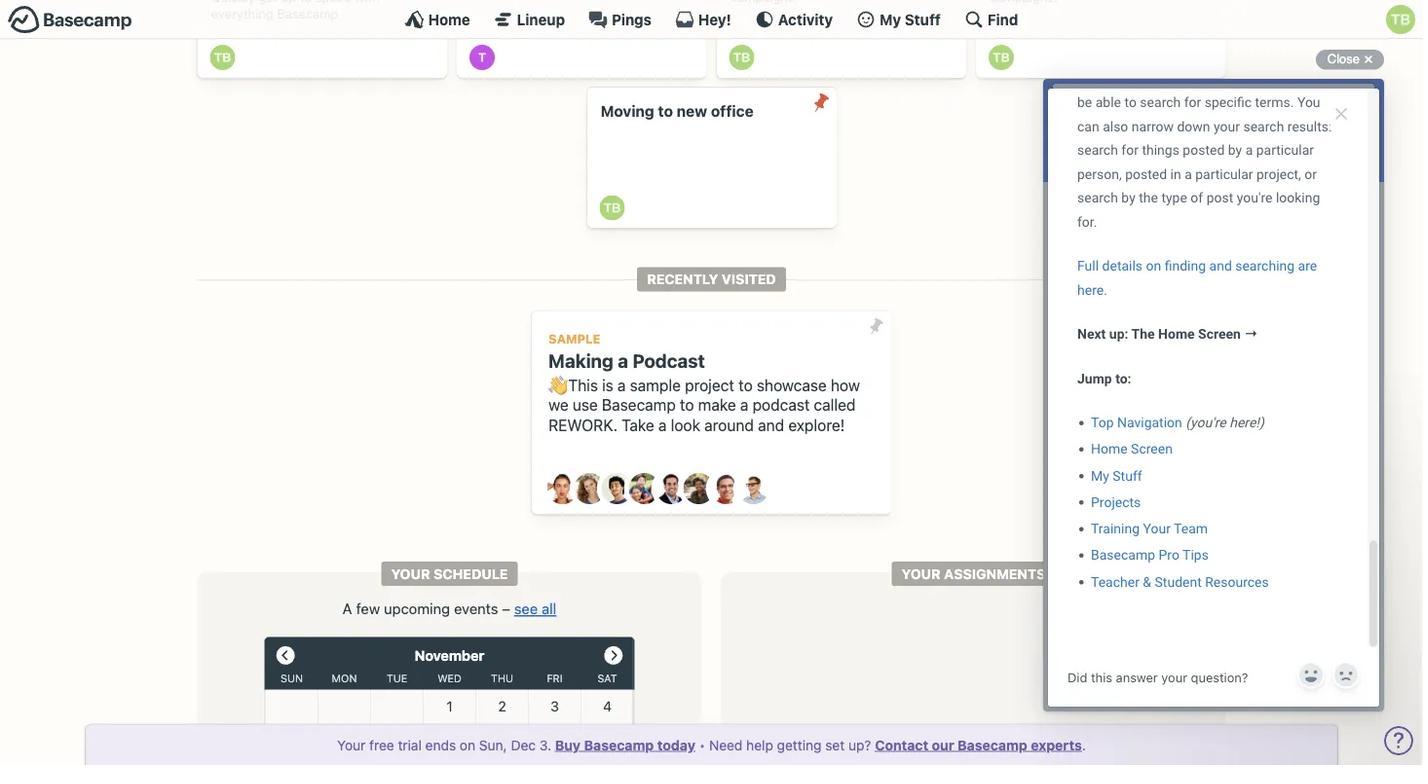 Task type: locate. For each thing, give the bounding box(es) containing it.
hey! button
[[675, 10, 731, 29]]

mon
[[332, 673, 357, 685]]

how
[[831, 376, 860, 394]]

1 horizontal spatial your
[[391, 566, 430, 582]]

basecamp
[[277, 6, 338, 21], [602, 396, 676, 415], [584, 737, 654, 754], [958, 737, 1028, 754]]

None submit
[[806, 88, 837, 119], [861, 311, 892, 342], [806, 88, 837, 119], [861, 311, 892, 342]]

your left free
[[337, 737, 366, 754]]

a right is
[[618, 376, 626, 394]]

called
[[814, 396, 856, 415]]

nicole katz image
[[683, 474, 715, 505]]

quickly get up to speed with everything basecamp link
[[197, 0, 447, 78]]

cross small image
[[1357, 48, 1380, 71], [1357, 48, 1380, 71]]

👋
[[549, 376, 564, 394]]

free
[[369, 737, 394, 754]]

we
[[549, 396, 569, 415]]

getting
[[777, 737, 822, 754]]

0 horizontal spatial tim burton image
[[599, 195, 625, 221]]

1 horizontal spatial tim burton image
[[989, 45, 1014, 70]]

basecamp inside sample making a podcast 👋 this is a sample project to showcase how we use basecamp to make a podcast called rework. take a look around and explore!
[[602, 396, 676, 415]]

see
[[514, 600, 538, 617]]

moving
[[601, 102, 654, 120]]

activity link
[[755, 10, 833, 29]]

tim burton image
[[1386, 5, 1415, 34], [210, 45, 235, 70], [729, 45, 755, 70]]

podcast
[[753, 396, 810, 415]]

tim burton image inside quickly get up to speed with everything basecamp "link"
[[210, 45, 235, 70]]

dec
[[511, 737, 536, 754]]

main element
[[0, 0, 1423, 39]]

all
[[542, 600, 557, 617]]

switch accounts image
[[8, 5, 132, 35]]

victor cooper image
[[738, 474, 769, 505]]

and
[[758, 416, 784, 435]]

on
[[460, 737, 475, 754]]

see all link
[[514, 600, 557, 617]]

podcast
[[633, 350, 705, 372]]

3.
[[539, 737, 551, 754]]

sun,
[[479, 737, 507, 754]]

0 vertical spatial tim burton image
[[989, 45, 1014, 70]]

basecamp inside quickly get up to speed with everything basecamp
[[277, 6, 338, 21]]

pings button
[[588, 10, 652, 29]]

home link
[[405, 10, 470, 29]]

a
[[618, 350, 628, 372], [618, 376, 626, 394], [740, 396, 749, 415], [658, 416, 667, 435]]

sun
[[281, 673, 303, 685]]

today
[[657, 737, 696, 754]]

need
[[709, 737, 743, 754]]

lineup link
[[494, 10, 565, 29]]

speed
[[315, 0, 351, 4]]

sample
[[630, 376, 681, 394]]

wed
[[438, 673, 462, 685]]

buy basecamp today link
[[555, 737, 696, 754]]

tim burton image
[[989, 45, 1014, 70], [599, 195, 625, 221]]

tim burton image inside moving to new office link
[[599, 195, 625, 221]]

basecamp down 'up'
[[277, 6, 338, 21]]

activity
[[778, 11, 833, 28]]

quickly
[[211, 0, 255, 4]]

basecamp right buy
[[584, 737, 654, 754]]

thu
[[491, 673, 513, 685]]

0 horizontal spatial tim burton image
[[210, 45, 235, 70]]

a up around
[[740, 396, 749, 415]]

quickly get up to speed with everything basecamp
[[211, 0, 380, 21]]

your left the 'assignments'
[[902, 566, 941, 582]]

basecamp up take
[[602, 396, 676, 415]]

schedule
[[434, 566, 508, 582]]

a right making
[[618, 350, 628, 372]]

a few upcoming events – see all
[[343, 600, 557, 617]]

your up upcoming
[[391, 566, 430, 582]]

pings
[[612, 11, 652, 28]]

recently visited
[[647, 271, 776, 288]]

to left the new
[[658, 102, 673, 120]]

to
[[300, 0, 312, 4], [658, 102, 673, 120], [739, 376, 753, 394], [680, 396, 694, 415]]

to right 'up'
[[300, 0, 312, 4]]

1 vertical spatial tim burton image
[[599, 195, 625, 221]]

find button
[[964, 10, 1018, 29]]

your
[[391, 566, 430, 582], [902, 566, 941, 582], [337, 737, 366, 754]]

assignments
[[944, 566, 1046, 582]]

2 horizontal spatial your
[[902, 566, 941, 582]]

upcoming
[[384, 600, 450, 617]]

look
[[671, 416, 700, 435]]

november
[[415, 648, 485, 664]]

2 horizontal spatial tim burton image
[[1386, 5, 1415, 34]]

a
[[343, 600, 352, 617]]

close
[[1328, 52, 1360, 66]]

up?
[[849, 737, 871, 754]]

to inside quickly get up to speed with everything basecamp
[[300, 0, 312, 4]]

contact
[[875, 737, 929, 754]]



Task type: describe. For each thing, give the bounding box(es) containing it.
your free trial ends on sun, dec  3. buy basecamp today • need help getting set up? contact our basecamp experts .
[[337, 737, 1086, 754]]

to up look
[[680, 396, 694, 415]]

to right project
[[739, 376, 753, 394]]

contact our basecamp experts link
[[875, 737, 1082, 754]]

trial
[[398, 737, 422, 754]]

fri
[[547, 673, 563, 685]]

to inside moving to new office link
[[658, 102, 673, 120]]

tue
[[387, 673, 407, 685]]

is
[[602, 376, 614, 394]]

experts
[[1031, 737, 1082, 754]]

up
[[281, 0, 296, 4]]

1 horizontal spatial tim burton image
[[729, 45, 755, 70]]

josh fiske image
[[656, 474, 687, 505]]

ends
[[425, 737, 456, 754]]

a left look
[[658, 416, 667, 435]]

lineup
[[517, 11, 565, 28]]

.
[[1082, 737, 1086, 754]]

basecamp right our
[[958, 737, 1028, 754]]

buy
[[555, 737, 581, 754]]

jennifer young image
[[629, 474, 660, 505]]

find
[[988, 11, 1018, 28]]

your for your schedule
[[391, 566, 430, 582]]

project
[[685, 376, 735, 394]]

your schedule
[[391, 566, 508, 582]]

my
[[880, 11, 901, 28]]

help
[[746, 737, 773, 754]]

annie bryan image
[[547, 474, 578, 505]]

get
[[258, 0, 278, 4]]

showcase
[[757, 376, 827, 394]]

around
[[704, 416, 754, 435]]

visited
[[722, 271, 776, 288]]

sample
[[549, 332, 601, 347]]

close button
[[1316, 48, 1384, 71]]

0 horizontal spatial your
[[337, 737, 366, 754]]

–
[[502, 600, 510, 617]]

everything
[[211, 6, 273, 21]]

cheryl walters image
[[574, 474, 605, 505]]

sat
[[598, 673, 617, 685]]

set
[[825, 737, 845, 754]]

terry image
[[470, 45, 495, 70]]

sample making a podcast 👋 this is a sample project to showcase how we use basecamp to make a podcast called rework. take a look around and explore!
[[549, 332, 860, 435]]

my stuff
[[880, 11, 941, 28]]

our
[[932, 737, 954, 754]]

stuff
[[905, 11, 941, 28]]

this
[[568, 376, 598, 394]]

moving to new office link
[[587, 88, 837, 228]]

make
[[698, 396, 736, 415]]

explore!
[[788, 416, 845, 435]]

recently
[[647, 271, 718, 288]]

office
[[711, 102, 754, 120]]

with
[[355, 0, 380, 4]]

•
[[699, 737, 705, 754]]

take
[[622, 416, 654, 435]]

events
[[454, 600, 498, 617]]

your for your assignments
[[902, 566, 941, 582]]

few
[[356, 600, 380, 617]]

use
[[573, 396, 598, 415]]

jared davis image
[[602, 474, 633, 505]]

new
[[677, 102, 707, 120]]

hey!
[[698, 11, 731, 28]]

tim burton image inside main element
[[1386, 5, 1415, 34]]

my stuff button
[[856, 10, 941, 29]]

making
[[549, 350, 614, 372]]

home
[[428, 11, 470, 28]]

steve marsh image
[[711, 474, 742, 505]]

moving to new office
[[601, 102, 754, 120]]

your assignments
[[902, 566, 1046, 582]]

rework.
[[549, 416, 618, 435]]



Task type: vqa. For each thing, say whether or not it's contained in the screenshot.
I
no



